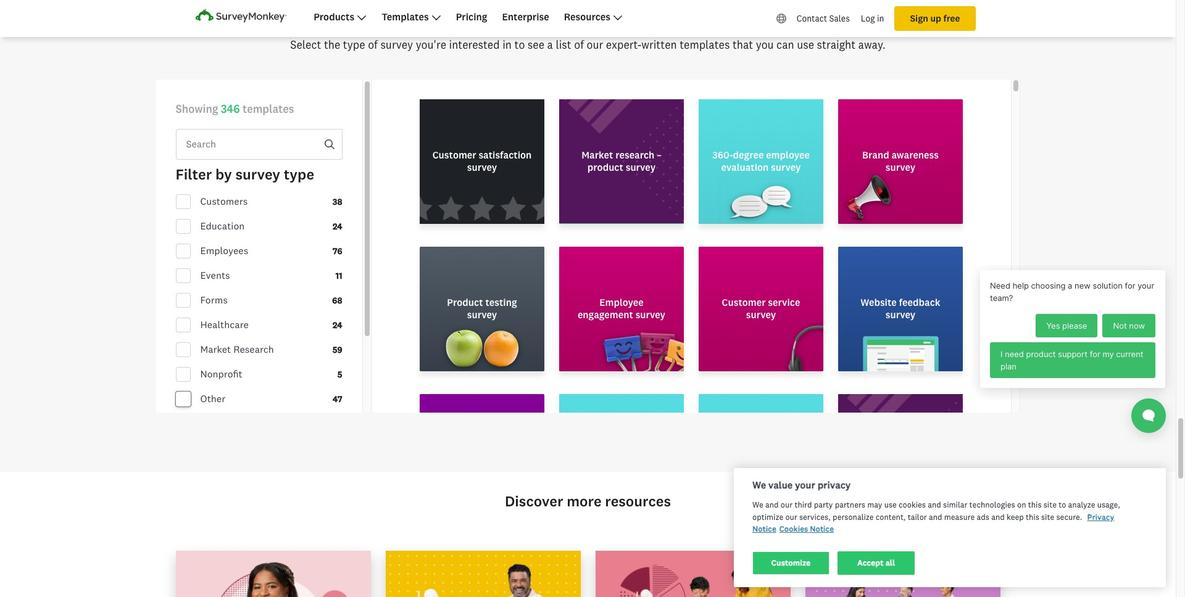 Task type: vqa. For each thing, say whether or not it's contained in the screenshot.
Products icon
no



Task type: locate. For each thing, give the bounding box(es) containing it.
customer service survey
[[722, 297, 801, 321]]

survey inside product testing survey
[[467, 309, 497, 321]]

of right list on the top
[[574, 38, 584, 51]]

site left secure.
[[1042, 513, 1055, 522]]

survey inside brand awareness survey
[[886, 162, 916, 174]]

1 vertical spatial site
[[1042, 513, 1055, 522]]

customer for customer service survey
[[722, 297, 766, 309]]

filter
[[176, 165, 212, 183]]

1 horizontal spatial notice
[[810, 525, 834, 534]]

in left 'see'
[[503, 38, 512, 51]]

we left the value
[[753, 480, 766, 492]]

survey inside 'market research – product survey'
[[626, 162, 656, 174]]

customers
[[200, 196, 248, 207]]

customer inside customer satisfaction survey
[[433, 149, 477, 161]]

value
[[769, 480, 793, 492]]

log in link
[[856, 6, 890, 31]]

see
[[528, 38, 545, 51]]

services,
[[800, 513, 831, 522]]

we inside the we and our third party partners may use cookies and similar technologies on this site to analyze usage, optimize our services, personalize content, tailor and measure ads and keep this site secure.
[[753, 501, 764, 510]]

0 horizontal spatial market
[[200, 344, 231, 356]]

third
[[795, 501, 812, 510]]

notice for cookies notice
[[810, 525, 834, 534]]

this
[[1029, 501, 1042, 510], [1026, 513, 1040, 522]]

0 horizontal spatial use
[[797, 38, 815, 51]]

11
[[336, 271, 342, 281]]

notice down optimize
[[753, 525, 777, 534]]

24 up 59
[[333, 320, 342, 330]]

1 vertical spatial we
[[753, 501, 764, 510]]

1 horizontal spatial customer
[[722, 297, 766, 309]]

we value your privacy
[[753, 480, 851, 492]]

showing 346 templates
[[176, 103, 294, 115]]

1 horizontal spatial chevron down image
[[431, 13, 441, 23]]

can
[[777, 38, 795, 51]]

market inside 'market research – product survey'
[[582, 149, 613, 161]]

we up optimize
[[753, 501, 764, 510]]

market research – product survey link
[[552, 99, 692, 247]]

1 notice from the left
[[753, 525, 777, 534]]

type
[[343, 38, 365, 51], [284, 165, 314, 183]]

cookies
[[780, 525, 809, 534]]

1 horizontal spatial to
[[1059, 501, 1067, 510]]

and
[[766, 501, 779, 510], [928, 501, 942, 510], [929, 513, 943, 522], [992, 513, 1005, 522]]

survey inside customer satisfaction survey
[[467, 162, 497, 174]]

1 horizontal spatial templates
[[680, 38, 730, 51]]

0 vertical spatial market
[[582, 149, 613, 161]]

360-
[[713, 149, 733, 161]]

Search text field
[[176, 130, 325, 159]]

by
[[216, 165, 232, 183]]

to left 'see'
[[515, 38, 525, 51]]

market research
[[200, 344, 274, 356]]

customer for customer satisfaction survey
[[433, 149, 477, 161]]

select
[[290, 38, 321, 51]]

0 vertical spatial templates
[[680, 38, 730, 51]]

0 horizontal spatial type
[[284, 165, 314, 183]]

market up product
[[582, 149, 613, 161]]

we and our third party partners may use cookies and similar technologies on this site to analyze usage, optimize our services, personalize content, tailor and measure ads and keep this site secure.
[[753, 501, 1121, 522]]

1 vertical spatial 24
[[333, 320, 342, 330]]

templates
[[680, 38, 730, 51], [243, 103, 294, 115]]

satisfaction
[[479, 149, 532, 161]]

to inside the we and our third party partners may use cookies and similar technologies on this site to analyze usage, optimize our services, personalize content, tailor and measure ads and keep this site secure.
[[1059, 501, 1067, 510]]

2 chevron down image from the left
[[431, 13, 441, 23]]

1 vertical spatial market
[[200, 344, 231, 356]]

notice for privacy notice
[[753, 525, 777, 534]]

other
[[200, 393, 225, 405]]

1 horizontal spatial market
[[582, 149, 613, 161]]

of
[[368, 38, 378, 51], [574, 38, 584, 51]]

of right the the
[[368, 38, 378, 51]]

chevron down image up expert-
[[613, 13, 623, 23]]

1 vertical spatial customer
[[722, 297, 766, 309]]

0 vertical spatial 24
[[333, 222, 342, 232]]

chevron down image for resources
[[613, 13, 623, 23]]

1 vertical spatial in
[[503, 38, 512, 51]]

0 horizontal spatial chevron down image
[[357, 13, 367, 23]]

1 vertical spatial this
[[1026, 513, 1040, 522]]

1 horizontal spatial use
[[885, 501, 897, 510]]

templates left that
[[680, 38, 730, 51]]

may
[[868, 501, 883, 510]]

analyze
[[1069, 501, 1096, 510]]

your
[[795, 480, 816, 492]]

understand your target market to fuel explosive brand growth image
[[176, 551, 371, 598]]

0 vertical spatial type
[[343, 38, 365, 51]]

templates right the 346 at the top of the page
[[243, 103, 294, 115]]

personalize
[[833, 513, 874, 522]]

degree
[[733, 149, 764, 161]]

type right the the
[[343, 38, 365, 51]]

our left third at bottom right
[[781, 501, 793, 510]]

1 vertical spatial use
[[885, 501, 897, 510]]

customer left service
[[722, 297, 766, 309]]

log in
[[861, 14, 885, 23]]

party
[[814, 501, 833, 510]]

2 of from the left
[[574, 38, 584, 51]]

24
[[333, 222, 342, 232], [333, 320, 342, 330]]

0 vertical spatial in
[[877, 14, 885, 23]]

47
[[333, 395, 342, 404]]

our up cookies
[[786, 513, 798, 522]]

up
[[931, 13, 942, 24]]

survey for product testing survey
[[467, 309, 497, 321]]

search image
[[325, 140, 334, 149], [325, 140, 334, 149]]

5
[[338, 370, 342, 380]]

24 for education
[[333, 222, 342, 232]]

3 chevron down image from the left
[[613, 13, 623, 23]]

1 vertical spatial to
[[1059, 501, 1067, 510]]

employee engagement survey link
[[552, 247, 692, 395]]

survey inside website feedback survey
[[886, 309, 916, 321]]

service
[[768, 297, 801, 309]]

market up nonprofit on the bottom
[[200, 344, 231, 356]]

24 down 38
[[333, 222, 342, 232]]

customer left satisfaction
[[433, 149, 477, 161]]

1 horizontal spatial of
[[574, 38, 584, 51]]

language picker image
[[777, 13, 787, 23]]

our left expert-
[[587, 38, 603, 51]]

0 horizontal spatial to
[[515, 38, 525, 51]]

cookies notice
[[780, 525, 834, 534]]

website
[[861, 297, 897, 309]]

0 vertical spatial our
[[587, 38, 603, 51]]

to up secure.
[[1059, 501, 1067, 510]]

0 horizontal spatial notice
[[753, 525, 777, 534]]

log
[[861, 14, 875, 23]]

2 we from the top
[[753, 501, 764, 510]]

this right on
[[1029, 501, 1042, 510]]

content,
[[876, 513, 906, 522]]

notice inside privacy notice
[[753, 525, 777, 534]]

technologies
[[970, 501, 1016, 510]]

chevron down image right products
[[357, 13, 367, 23]]

2 vertical spatial our
[[786, 513, 798, 522]]

select the type of survey you're interested in to see a list of our expert-written templates that you can use straight away.
[[290, 38, 886, 51]]

this down on
[[1026, 513, 1040, 522]]

0 vertical spatial customer
[[433, 149, 477, 161]]

product
[[588, 162, 624, 174]]

to
[[515, 38, 525, 51], [1059, 501, 1067, 510]]

healthcare
[[200, 319, 249, 331]]

discover more resources
[[505, 493, 671, 511]]

tailor
[[908, 513, 927, 522]]

events
[[200, 270, 230, 282]]

a
[[548, 38, 553, 51]]

type down search text field
[[284, 165, 314, 183]]

enterprise
[[502, 11, 549, 23]]

site up secure.
[[1044, 501, 1057, 510]]

sign up free
[[911, 13, 961, 24]]

customer inside customer service survey
[[722, 297, 766, 309]]

2 notice from the left
[[810, 525, 834, 534]]

1 horizontal spatial in
[[877, 14, 885, 23]]

customize
[[772, 559, 811, 568]]

1 chevron down image from the left
[[357, 13, 367, 23]]

chevron down image
[[357, 13, 367, 23], [431, 13, 441, 23], [613, 13, 623, 23]]

market for market research
[[200, 344, 231, 356]]

cookies notice link
[[780, 525, 834, 534]]

we
[[753, 480, 766, 492], [753, 501, 764, 510]]

0 vertical spatial this
[[1029, 501, 1042, 510]]

1 vertical spatial templates
[[243, 103, 294, 115]]

in right log
[[877, 14, 885, 23]]

59
[[333, 345, 342, 355]]

0 vertical spatial we
[[753, 480, 766, 492]]

survey inside employee engagement survey
[[636, 309, 666, 321]]

product testing survey
[[447, 297, 517, 321]]

2 24 from the top
[[333, 320, 342, 330]]

1 we from the top
[[753, 480, 766, 492]]

use up the content,
[[885, 501, 897, 510]]

chevron down image up you're
[[431, 13, 441, 23]]

straight
[[817, 38, 856, 51]]

0 horizontal spatial customer
[[433, 149, 477, 161]]

research
[[234, 344, 274, 356]]

accept all
[[858, 559, 895, 568]]

notice down services,
[[810, 525, 834, 534]]

survey inside customer service survey
[[746, 309, 776, 321]]

ai in marketing: cut through the hype and harness the potential image
[[806, 551, 1001, 598]]

survey for website feedback survey
[[886, 309, 916, 321]]

1 of from the left
[[368, 38, 378, 51]]

contact sales link
[[792, 6, 856, 31]]

use right 'can'
[[797, 38, 815, 51]]

survey for employee engagement survey
[[636, 309, 666, 321]]

privacy notice link
[[753, 513, 1115, 534]]

0 horizontal spatial of
[[368, 38, 378, 51]]

templates
[[382, 11, 429, 23]]

1 24 from the top
[[333, 222, 342, 232]]

pricing
[[456, 11, 488, 23]]

2 horizontal spatial chevron down image
[[613, 13, 623, 23]]

accept all button
[[838, 552, 915, 576]]

survey for customer service survey
[[746, 309, 776, 321]]



Task type: describe. For each thing, give the bounding box(es) containing it.
employee
[[600, 297, 644, 309]]

product
[[447, 297, 483, 309]]

what's new at surveymonkey? build better surveys with ai image
[[386, 551, 581, 598]]

sign up free link
[[895, 6, 976, 31]]

interested
[[449, 38, 500, 51]]

survey for filter by survey type
[[236, 165, 280, 183]]

away.
[[859, 38, 886, 51]]

contact
[[797, 14, 828, 23]]

contact sales
[[797, 14, 850, 23]]

and up 'privacy notice' 'link'
[[928, 501, 942, 510]]

sign
[[911, 13, 929, 24]]

discover
[[505, 493, 563, 511]]

evaluation
[[722, 162, 769, 174]]

brand
[[863, 149, 890, 161]]

privacy
[[1088, 513, 1115, 522]]

employee engagement survey
[[578, 297, 666, 321]]

360-degree employee evaluation survey
[[713, 149, 810, 174]]

website feedback survey link
[[831, 247, 971, 395]]

customize button
[[753, 552, 830, 576]]

employee
[[766, 149, 810, 161]]

use inside the we and our third party partners may use cookies and similar technologies on this site to analyze usage, optimize our services, personalize content, tailor and measure ads and keep this site secure.
[[885, 501, 897, 510]]

written
[[642, 38, 677, 51]]

customer experience metrics made simple image
[[596, 551, 791, 598]]

optimize
[[753, 513, 784, 522]]

0 vertical spatial to
[[515, 38, 525, 51]]

and up optimize
[[766, 501, 779, 510]]

pricing link
[[456, 11, 488, 23]]

partners
[[835, 501, 866, 510]]

on
[[1018, 501, 1027, 510]]

you're
[[416, 38, 446, 51]]

0 vertical spatial use
[[797, 38, 815, 51]]

–
[[657, 149, 662, 161]]

0 vertical spatial site
[[1044, 501, 1057, 510]]

nonprofit
[[200, 369, 243, 380]]

more
[[567, 493, 602, 511]]

privacy
[[818, 480, 851, 492]]

ads
[[977, 513, 990, 522]]

chevron down image for products
[[357, 13, 367, 23]]

product testing survey link
[[413, 247, 552, 395]]

0 horizontal spatial in
[[503, 38, 512, 51]]

1 horizontal spatial type
[[343, 38, 365, 51]]

customer satisfaction survey
[[433, 149, 532, 174]]

76
[[333, 246, 342, 256]]

enterprise link
[[502, 11, 549, 23]]

that
[[733, 38, 754, 51]]

showing
[[176, 103, 218, 115]]

24 for healthcare
[[333, 320, 342, 330]]

and right tailor
[[929, 513, 943, 522]]

346
[[221, 103, 240, 115]]

measure
[[945, 513, 975, 522]]

market research – product survey
[[582, 149, 662, 174]]

engagement
[[578, 309, 634, 321]]

accept
[[858, 559, 884, 568]]

feedback
[[899, 297, 941, 309]]

forms
[[200, 295, 228, 306]]

list
[[556, 38, 572, 51]]

0 horizontal spatial templates
[[243, 103, 294, 115]]

we for we value your privacy
[[753, 480, 766, 492]]

education
[[200, 220, 245, 232]]

1 vertical spatial our
[[781, 501, 793, 510]]

customer service survey link
[[692, 247, 831, 395]]

keep
[[1007, 513, 1024, 522]]

website feedback survey
[[861, 297, 941, 321]]

1 vertical spatial type
[[284, 165, 314, 183]]

brand awareness survey link
[[831, 99, 971, 247]]

survey for brand awareness survey
[[886, 162, 916, 174]]

and down technologies
[[992, 513, 1005, 522]]

survey for customer satisfaction survey
[[467, 162, 497, 174]]

free
[[944, 13, 961, 24]]

similar
[[944, 501, 968, 510]]

brand awareness survey
[[863, 149, 939, 174]]

research
[[616, 149, 655, 161]]

all
[[886, 559, 895, 568]]

68
[[332, 296, 342, 306]]

chevron down image for templates
[[431, 13, 441, 23]]

privacy notice
[[753, 513, 1115, 534]]

cookies
[[899, 501, 926, 510]]

survey inside 360-degree employee evaluation survey
[[771, 162, 801, 174]]

resources
[[564, 11, 611, 23]]

testing
[[486, 297, 517, 309]]

38
[[333, 197, 342, 207]]

usage,
[[1098, 501, 1121, 510]]

employees
[[200, 245, 248, 257]]

we for we and our third party partners may use cookies and similar technologies on this site to analyze usage, optimize our services, personalize content, tailor and measure ads and keep this site secure.
[[753, 501, 764, 510]]

360-degree employee evaluation survey link
[[692, 99, 831, 247]]

sales
[[830, 14, 850, 23]]

you
[[756, 38, 774, 51]]

market for market research – product survey
[[582, 149, 613, 161]]

the
[[324, 38, 340, 51]]



